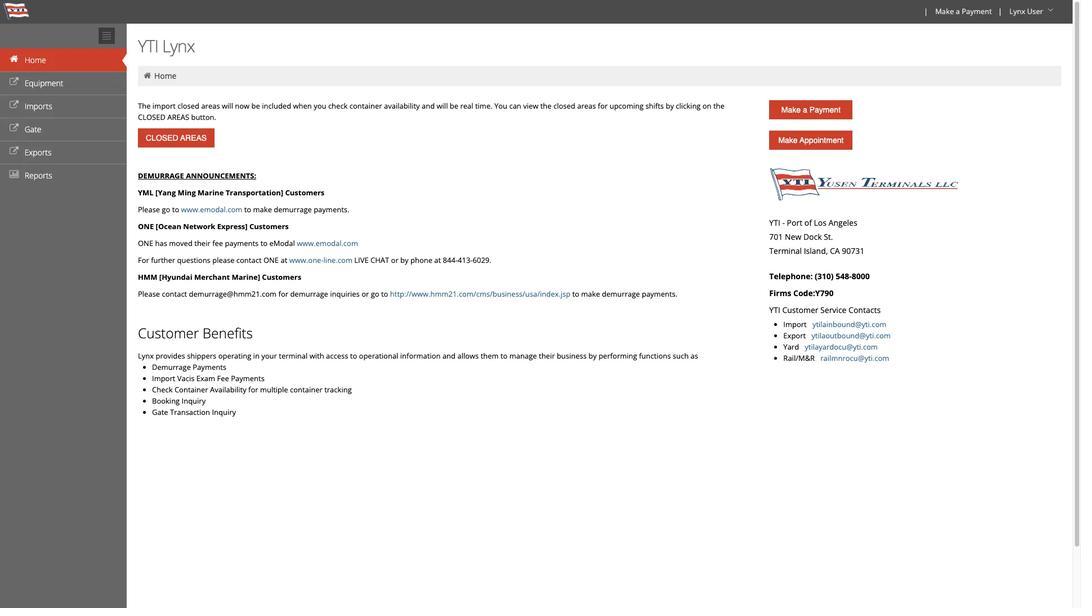 Task type: describe. For each thing, give the bounding box(es) containing it.
code:y790
[[794, 288, 834, 298]]

one [ocean network express] customers
[[138, 221, 289, 231]]

please go to www.emodal.com to make demurrage payments.
[[138, 204, 349, 215]]

[yang
[[155, 188, 176, 198]]

payments
[[225, 238, 259, 248]]

on
[[703, 101, 712, 111]]

as
[[691, 351, 698, 361]]

0 vertical spatial home
[[25, 55, 46, 65]]

ytilaoutbound@yti.com
[[812, 331, 891, 341]]

2 closed from the left
[[554, 101, 575, 111]]

1 horizontal spatial customer
[[783, 305, 819, 315]]

413-
[[458, 255, 473, 265]]

0 horizontal spatial inquiry
[[182, 396, 206, 406]]

1 vertical spatial make
[[782, 105, 801, 114]]

emodal
[[269, 238, 295, 248]]

external link image for equipment
[[8, 78, 20, 86]]

by inside the import closed areas will now be included when you check container availability and will be real time.  you can view the closed areas for upcoming shifts by clicking on the closed areas button.
[[666, 101, 674, 111]]

please
[[212, 255, 235, 265]]

for
[[138, 255, 149, 265]]

rail/m&r
[[784, 353, 819, 363]]

external link image for exports
[[8, 148, 20, 155]]

0 horizontal spatial or
[[362, 289, 369, 299]]

firms
[[770, 288, 792, 298]]

marine]
[[232, 272, 260, 282]]

1 vertical spatial a
[[803, 105, 807, 114]]

service
[[821, 305, 847, 315]]

bar chart image
[[8, 171, 20, 179]]

make appointment
[[779, 136, 844, 145]]

gate inside lynx provides shippers operating in your terminal with access to operational information and allows them to manage their business by performing functions such as demurrage payments import vacis exam fee payments check container availability for multiple container tracking booking inquiry gate transaction inquiry
[[152, 407, 168, 417]]

manage
[[510, 351, 537, 361]]

0 vertical spatial or
[[391, 255, 399, 265]]

view
[[523, 101, 539, 111]]

0 horizontal spatial payment
[[810, 105, 841, 114]]

yti for yti lynx
[[138, 34, 158, 57]]

railmnrocu@yti.com link
[[821, 353, 889, 363]]

import inside lynx provides shippers operating in your terminal with access to operational information and allows them to manage their business by performing functions such as demurrage payments import vacis exam fee payments check container availability for multiple container tracking booking inquiry gate transaction inquiry
[[152, 373, 175, 384]]

for further questions please contact one at www.one-line.com live chat or by phone at 844-413-6029.
[[138, 255, 492, 265]]

firms code:y790
[[770, 288, 834, 298]]

1 vertical spatial make a payment link
[[770, 100, 853, 119]]

your
[[261, 351, 277, 361]]

them
[[481, 351, 499, 361]]

ytilaoutbound@yti.com link
[[812, 331, 891, 341]]

time.
[[475, 101, 493, 111]]

0 horizontal spatial payments
[[193, 362, 226, 372]]

0 horizontal spatial home link
[[0, 48, 127, 72]]

1 horizontal spatial home link
[[154, 70, 177, 81]]

provides
[[156, 351, 185, 361]]

please for please contact demurrage@hmm21.com for demurrage inquiries or go to
[[138, 289, 160, 299]]

and inside the import closed areas will now be included when you check container availability and will be real time.  you can view the closed areas for upcoming shifts by clicking on the closed areas button.
[[422, 101, 435, 111]]

contacts
[[849, 305, 881, 315]]

upcoming
[[610, 101, 644, 111]]

for inside the import closed areas will now be included when you check container availability and will be real time.  you can view the closed areas for upcoming shifts by clicking on the closed areas button.
[[598, 101, 608, 111]]

0 vertical spatial customers
[[285, 188, 325, 198]]

yti - port of los angeles 701 new dock st. terminal island, ca 90731
[[770, 217, 865, 256]]

www.one-line.com link
[[289, 255, 353, 265]]

external link image for imports
[[8, 101, 20, 109]]

yti lynx
[[138, 34, 195, 57]]

check
[[328, 101, 348, 111]]

2 vertical spatial one
[[264, 255, 279, 265]]

0 horizontal spatial by
[[400, 255, 409, 265]]

island,
[[804, 246, 828, 256]]

demurrage announcements:
[[138, 171, 256, 181]]

lynx user link
[[1005, 0, 1061, 24]]

and inside lynx provides shippers operating in your terminal with access to operational information and allows them to manage their business by performing functions such as demurrage payments import vacis exam fee payments check container availability for multiple container tracking booking inquiry gate transaction inquiry
[[443, 351, 456, 361]]

now
[[235, 101, 250, 111]]

please contact demurrage@hmm21.com for demurrage inquiries or go to http://www.hmm21.com/cms/business/usa/index.jsp to make demurrage payments.
[[138, 289, 678, 299]]

equipment link
[[0, 72, 127, 95]]

yml [yang ming marine transportation] customers
[[138, 188, 325, 198]]

one for one has moved their fee payments to emodal www.emodal.com
[[138, 238, 153, 248]]

1 vertical spatial customer
[[138, 324, 199, 342]]

telephone: (310) 548-8000
[[770, 271, 870, 282]]

shippers
[[187, 351, 216, 361]]

ytilayardocu@yti.com link
[[805, 342, 878, 352]]

by inside lynx provides shippers operating in your terminal with access to operational information and allows them to manage their business by performing functions such as demurrage payments import vacis exam fee payments check container availability for multiple container tracking booking inquiry gate transaction inquiry
[[589, 351, 597, 361]]

701
[[770, 231, 783, 242]]

1 horizontal spatial payments.
[[642, 289, 678, 299]]

appointment
[[800, 136, 844, 145]]

vacis
[[177, 373, 195, 384]]

0 horizontal spatial make
[[253, 204, 272, 215]]

0 horizontal spatial www.emodal.com
[[181, 204, 242, 215]]

lynx user
[[1010, 6, 1043, 16]]

availability
[[384, 101, 420, 111]]

1 at from the left
[[281, 255, 287, 265]]

button.
[[191, 112, 216, 122]]

you
[[494, 101, 507, 111]]

home image
[[142, 72, 152, 79]]

ming
[[178, 188, 196, 198]]

2 | from the left
[[998, 6, 1002, 16]]

yard
[[784, 342, 803, 352]]

los
[[814, 217, 827, 228]]

customers for one [ocean network express] customers
[[249, 221, 289, 231]]

1 horizontal spatial home
[[154, 70, 177, 81]]

one has moved their fee payments to emodal www.emodal.com
[[138, 238, 358, 248]]

1 horizontal spatial payments
[[231, 373, 265, 384]]

(310)
[[815, 271, 834, 282]]

one for one [ocean network express] customers
[[138, 221, 154, 231]]

closed
[[138, 112, 166, 122]]

www.emodal.com link for one has moved their fee payments to emodal www.emodal.com
[[297, 238, 358, 248]]

when
[[293, 101, 312, 111]]

such
[[673, 351, 689, 361]]

inquiries
[[330, 289, 360, 299]]

performing
[[599, 351, 637, 361]]

yti for yti customer service contacts
[[770, 305, 780, 315]]

railmnrocu@yti.com
[[821, 353, 889, 363]]

availability
[[210, 385, 246, 395]]

telephone:
[[770, 271, 813, 282]]



Task type: locate. For each thing, give the bounding box(es) containing it.
import
[[153, 101, 176, 111]]

2 will from the left
[[437, 101, 448, 111]]

customers right the transportation]
[[285, 188, 325, 198]]

angle down image
[[1045, 6, 1057, 14]]

2 external link image from the top
[[8, 124, 20, 132]]

www.emodal.com
[[181, 204, 242, 215], [297, 238, 358, 248]]

0 vertical spatial customer
[[783, 305, 819, 315]]

express]
[[217, 221, 248, 231]]

1 horizontal spatial be
[[450, 101, 458, 111]]

import up export
[[784, 319, 807, 329]]

2 horizontal spatial by
[[666, 101, 674, 111]]

customer up the provides
[[138, 324, 199, 342]]

1 horizontal spatial closed
[[554, 101, 575, 111]]

st.
[[824, 231, 833, 242]]

1 horizontal spatial www.emodal.com
[[297, 238, 358, 248]]

reports
[[25, 170, 52, 181]]

import up check
[[152, 373, 175, 384]]

in
[[253, 351, 260, 361]]

please down yml
[[138, 204, 160, 215]]

0 horizontal spatial at
[[281, 255, 287, 265]]

0 horizontal spatial container
[[290, 385, 323, 395]]

0 horizontal spatial gate
[[25, 124, 41, 135]]

make
[[253, 204, 272, 215], [581, 289, 600, 299]]

terminal
[[279, 351, 308, 361]]

1 vertical spatial make
[[581, 289, 600, 299]]

check
[[152, 385, 173, 395]]

contact down "one has moved their fee payments to emodal www.emodal.com"
[[236, 255, 262, 265]]

areas
[[167, 112, 189, 122]]

inquiry down container
[[182, 396, 206, 406]]

container right check
[[350, 101, 382, 111]]

1 horizontal spatial the
[[714, 101, 725, 111]]

www.emodal.com link for to make demurrage payments.
[[181, 204, 242, 215]]

1 vertical spatial for
[[279, 289, 288, 299]]

yml
[[138, 188, 154, 198]]

at left 844-
[[434, 255, 441, 265]]

by left phone
[[400, 255, 409, 265]]

the right the on in the right of the page
[[714, 101, 725, 111]]

1 vertical spatial one
[[138, 238, 153, 248]]

0 vertical spatial external link image
[[8, 78, 20, 86]]

1 horizontal spatial make a payment link
[[931, 0, 996, 24]]

customers up emodal
[[249, 221, 289, 231]]

closed right view
[[554, 101, 575, 111]]

1 external link image from the top
[[8, 78, 20, 86]]

1 vertical spatial their
[[539, 351, 555, 361]]

transportation]
[[226, 188, 283, 198]]

at down emodal
[[281, 255, 287, 265]]

1 be from the left
[[251, 101, 260, 111]]

1 vertical spatial payments.
[[642, 289, 678, 299]]

1 vertical spatial or
[[362, 289, 369, 299]]

0 vertical spatial go
[[162, 204, 170, 215]]

0 vertical spatial www.emodal.com
[[181, 204, 242, 215]]

1 horizontal spatial make a payment
[[936, 6, 992, 16]]

0 horizontal spatial closed
[[178, 101, 199, 111]]

0 vertical spatial one
[[138, 221, 154, 231]]

ytilainbound@yti.com link
[[813, 319, 887, 329]]

transaction
[[170, 407, 210, 417]]

0 vertical spatial gate
[[25, 124, 41, 135]]

for left upcoming
[[598, 101, 608, 111]]

the import closed areas will now be included when you check container availability and will be real time.  you can view the closed areas for upcoming shifts by clicking on the closed areas button.
[[138, 101, 725, 122]]

make a payment
[[936, 6, 992, 16], [782, 105, 841, 114]]

2 areas from the left
[[577, 101, 596, 111]]

0 vertical spatial payments.
[[314, 204, 349, 215]]

548-
[[836, 271, 852, 282]]

areas up 'button.'
[[201, 101, 220, 111]]

go right the inquiries
[[371, 289, 379, 299]]

1 horizontal spatial container
[[350, 101, 382, 111]]

live
[[354, 255, 369, 265]]

0 vertical spatial payments
[[193, 362, 226, 372]]

one down emodal
[[264, 255, 279, 265]]

1 vertical spatial by
[[400, 255, 409, 265]]

for left multiple
[[248, 385, 258, 395]]

0 horizontal spatial for
[[248, 385, 258, 395]]

0 vertical spatial import
[[784, 319, 807, 329]]

1 horizontal spatial areas
[[577, 101, 596, 111]]

http://www.hmm21.com/cms/business/usa/index.jsp link
[[390, 289, 571, 299]]

go
[[162, 204, 170, 215], [371, 289, 379, 299]]

0 vertical spatial external link image
[[8, 101, 20, 109]]

and right availability on the top left of the page
[[422, 101, 435, 111]]

gate
[[25, 124, 41, 135], [152, 407, 168, 417]]

1 horizontal spatial import
[[784, 319, 807, 329]]

1 horizontal spatial make
[[581, 289, 600, 299]]

gate down 'booking'
[[152, 407, 168, 417]]

imports link
[[0, 95, 127, 118]]

shifts
[[646, 101, 664, 111]]

0 horizontal spatial make a payment
[[782, 105, 841, 114]]

their right 'manage' on the bottom left of the page
[[539, 351, 555, 361]]

payments
[[193, 362, 226, 372], [231, 373, 265, 384]]

included
[[262, 101, 291, 111]]

1 vertical spatial and
[[443, 351, 456, 361]]

home image
[[8, 55, 20, 63]]

payments up availability
[[231, 373, 265, 384]]

will left real
[[437, 101, 448, 111]]

one left [ocean
[[138, 221, 154, 231]]

2 please from the top
[[138, 289, 160, 299]]

external link image inside exports link
[[8, 148, 20, 155]]

lynx inside lynx provides shippers operating in your terminal with access to operational information and allows them to manage their business by performing functions such as demurrage payments import vacis exam fee payments check container availability for multiple container tracking booking inquiry gate transaction inquiry
[[138, 351, 154, 361]]

allows
[[458, 351, 479, 361]]

2 at from the left
[[434, 255, 441, 265]]

0 vertical spatial their
[[194, 238, 210, 248]]

announcements:
[[186, 171, 256, 181]]

for inside lynx provides shippers operating in your terminal with access to operational information and allows them to manage their business by performing functions such as demurrage payments import vacis exam fee payments check container availability for multiple container tracking booking inquiry gate transaction inquiry
[[248, 385, 258, 395]]

2 horizontal spatial for
[[598, 101, 608, 111]]

hmm
[[138, 272, 157, 282]]

http://www.hmm21.com/cms/business/usa/index.jsp
[[390, 289, 571, 299]]

0 horizontal spatial make a payment link
[[770, 100, 853, 119]]

2 be from the left
[[450, 101, 458, 111]]

home link up equipment
[[0, 48, 127, 72]]

payments up the exam
[[193, 362, 226, 372]]

please down hmm
[[138, 289, 160, 299]]

inquiry
[[182, 396, 206, 406], [212, 407, 236, 417]]

demurrage
[[138, 171, 184, 181]]

closed up areas
[[178, 101, 199, 111]]

please for please go to
[[138, 204, 160, 215]]

operating
[[218, 351, 251, 361]]

external link image for gate
[[8, 124, 20, 132]]

1 vertical spatial contact
[[162, 289, 187, 299]]

|
[[924, 6, 928, 16], [998, 6, 1002, 16]]

contact down [hyundai
[[162, 289, 187, 299]]

terminal
[[770, 246, 802, 256]]

their inside lynx provides shippers operating in your terminal with access to operational information and allows them to manage their business by performing functions such as demurrage payments import vacis exam fee payments check container availability for multiple container tracking booking inquiry gate transaction inquiry
[[539, 351, 555, 361]]

business
[[557, 351, 587, 361]]

1 the from the left
[[541, 101, 552, 111]]

external link image inside equipment link
[[8, 78, 20, 86]]

1 horizontal spatial inquiry
[[212, 407, 236, 417]]

0 vertical spatial container
[[350, 101, 382, 111]]

the
[[138, 101, 151, 111]]

their left fee
[[194, 238, 210, 248]]

yti left -
[[770, 217, 780, 228]]

1 vertical spatial yti
[[770, 217, 780, 228]]

8000
[[852, 271, 870, 282]]

2 vertical spatial by
[[589, 351, 597, 361]]

external link image up bar chart icon
[[8, 148, 20, 155]]

844-
[[443, 255, 458, 265]]

or right the inquiries
[[362, 289, 369, 299]]

external link image left imports
[[8, 101, 20, 109]]

demurrage
[[274, 204, 312, 215], [290, 289, 328, 299], [602, 289, 640, 299]]

booking
[[152, 396, 180, 406]]

will left now
[[222, 101, 233, 111]]

yti
[[138, 34, 158, 57], [770, 217, 780, 228], [770, 305, 780, 315]]

chat
[[371, 255, 389, 265]]

network
[[183, 221, 215, 231]]

gate link
[[0, 118, 127, 141]]

container inside the import closed areas will now be included when you check container availability and will be real time.  you can view the closed areas for upcoming shifts by clicking on the closed areas button.
[[350, 101, 382, 111]]

2 vertical spatial customers
[[262, 272, 301, 282]]

1 horizontal spatial for
[[279, 289, 288, 299]]

1 horizontal spatial and
[[443, 351, 456, 361]]

2 the from the left
[[714, 101, 725, 111]]

yti up home icon
[[138, 34, 158, 57]]

home right home icon
[[154, 70, 177, 81]]

by right business
[[589, 351, 597, 361]]

1 vertical spatial home
[[154, 70, 177, 81]]

the right view
[[541, 101, 552, 111]]

www.emodal.com down marine
[[181, 204, 242, 215]]

one left the has
[[138, 238, 153, 248]]

external link image
[[8, 101, 20, 109], [8, 148, 20, 155]]

home right home image
[[25, 55, 46, 65]]

1 please from the top
[[138, 204, 160, 215]]

0 vertical spatial by
[[666, 101, 674, 111]]

0 horizontal spatial a
[[803, 105, 807, 114]]

functions
[[639, 351, 671, 361]]

lynx for user
[[1010, 6, 1026, 16]]

external link image up bar chart icon
[[8, 124, 20, 132]]

export
[[784, 331, 810, 341]]

access
[[326, 351, 348, 361]]

port
[[787, 217, 803, 228]]

customer benefits
[[138, 324, 253, 342]]

1 | from the left
[[924, 6, 928, 16]]

www.emodal.com link down marine
[[181, 204, 242, 215]]

1 horizontal spatial payment
[[962, 6, 992, 16]]

[hyundai
[[159, 272, 192, 282]]

customers down the www.one-
[[262, 272, 301, 282]]

will
[[222, 101, 233, 111], [437, 101, 448, 111]]

clicking
[[676, 101, 701, 111]]

lynx
[[1010, 6, 1026, 16], [162, 34, 195, 57], [138, 351, 154, 361]]

1 horizontal spatial |
[[998, 6, 1002, 16]]

real
[[460, 101, 473, 111]]

import ytilainbound@yti.com
[[784, 319, 887, 329]]

1 vertical spatial inquiry
[[212, 407, 236, 417]]

container inside lynx provides shippers operating in your terminal with access to operational information and allows them to manage their business by performing functions such as demurrage payments import vacis exam fee payments check container availability for multiple container tracking booking inquiry gate transaction inquiry
[[290, 385, 323, 395]]

yti inside the yti - port of los angeles 701 new dock st. terminal island, ca 90731
[[770, 217, 780, 228]]

external link image inside the gate link
[[8, 124, 20, 132]]

0 vertical spatial lynx
[[1010, 6, 1026, 16]]

0 horizontal spatial www.emodal.com link
[[181, 204, 242, 215]]

1 vertical spatial external link image
[[8, 148, 20, 155]]

2 external link image from the top
[[8, 148, 20, 155]]

0 horizontal spatial areas
[[201, 101, 220, 111]]

customers for hmm [hyundai merchant marine] customers
[[262, 272, 301, 282]]

make appointment link
[[770, 131, 853, 150]]

please
[[138, 204, 160, 215], [138, 289, 160, 299]]

further
[[151, 255, 175, 265]]

be left real
[[450, 101, 458, 111]]

go down [yang
[[162, 204, 170, 215]]

you
[[314, 101, 326, 111]]

yti customer service contacts
[[770, 305, 881, 315]]

1 external link image from the top
[[8, 101, 20, 109]]

for down for further questions please contact one at www.one-line.com live chat or by phone at 844-413-6029.
[[279, 289, 288, 299]]

container
[[350, 101, 382, 111], [290, 385, 323, 395]]

multiple
[[260, 385, 288, 395]]

benefits
[[203, 324, 253, 342]]

www.one-
[[289, 255, 324, 265]]

exports link
[[0, 141, 127, 164]]

equipment
[[25, 78, 63, 88]]

1 vertical spatial go
[[371, 289, 379, 299]]

1 vertical spatial make a payment
[[782, 105, 841, 114]]

www.emodal.com link up www.one-line.com link
[[297, 238, 358, 248]]

1 horizontal spatial www.emodal.com link
[[297, 238, 358, 248]]

0 vertical spatial inquiry
[[182, 396, 206, 406]]

ytilayardocu@yti.com
[[805, 342, 878, 352]]

www.emodal.com link
[[181, 204, 242, 215], [297, 238, 358, 248]]

0 vertical spatial yti
[[138, 34, 158, 57]]

1 will from the left
[[222, 101, 233, 111]]

-
[[783, 217, 785, 228]]

None submit
[[138, 128, 215, 148]]

6029.
[[473, 255, 492, 265]]

yti down the "firms"
[[770, 305, 780, 315]]

0 horizontal spatial go
[[162, 204, 170, 215]]

demurrage
[[152, 362, 191, 372]]

a
[[956, 6, 960, 16], [803, 105, 807, 114]]

customers
[[285, 188, 325, 198], [249, 221, 289, 231], [262, 272, 301, 282]]

0 horizontal spatial home
[[25, 55, 46, 65]]

1 horizontal spatial a
[[956, 6, 960, 16]]

by right shifts in the top of the page
[[666, 101, 674, 111]]

be right now
[[251, 101, 260, 111]]

0 vertical spatial for
[[598, 101, 608, 111]]

1 vertical spatial gate
[[152, 407, 168, 417]]

customer down firms code:y790
[[783, 305, 819, 315]]

at
[[281, 255, 287, 265], [434, 255, 441, 265]]

external link image
[[8, 78, 20, 86], [8, 124, 20, 132]]

2 vertical spatial make
[[779, 136, 798, 145]]

1 vertical spatial lynx
[[162, 34, 195, 57]]

questions
[[177, 255, 211, 265]]

1 vertical spatial www.emodal.com link
[[297, 238, 358, 248]]

moved
[[169, 238, 193, 248]]

gate up 'exports'
[[25, 124, 41, 135]]

1 horizontal spatial contact
[[236, 255, 262, 265]]

2 horizontal spatial lynx
[[1010, 6, 1026, 16]]

1 vertical spatial external link image
[[8, 124, 20, 132]]

line.com
[[324, 255, 353, 265]]

0 horizontal spatial be
[[251, 101, 260, 111]]

0 horizontal spatial their
[[194, 238, 210, 248]]

of
[[805, 217, 812, 228]]

payment up appointment
[[810, 105, 841, 114]]

lynx for provides
[[138, 351, 154, 361]]

home link right home icon
[[154, 70, 177, 81]]

areas left upcoming
[[577, 101, 596, 111]]

with
[[310, 351, 324, 361]]

external link image inside imports "link"
[[8, 101, 20, 109]]

external link image down home image
[[8, 78, 20, 86]]

yti for yti - port of los angeles 701 new dock st. terminal island, ca 90731
[[770, 217, 780, 228]]

container left tracking
[[290, 385, 323, 395]]

or right chat
[[391, 255, 399, 265]]

reports link
[[0, 164, 127, 187]]

0 horizontal spatial and
[[422, 101, 435, 111]]

merchant
[[194, 272, 230, 282]]

1 closed from the left
[[178, 101, 199, 111]]

0 vertical spatial a
[[956, 6, 960, 16]]

0 vertical spatial make
[[936, 6, 954, 16]]

www.emodal.com up www.one-line.com link
[[297, 238, 358, 248]]

demurrage@hmm21.com
[[189, 289, 277, 299]]

0 vertical spatial contact
[[236, 255, 262, 265]]

0 vertical spatial www.emodal.com link
[[181, 204, 242, 215]]

1 areas from the left
[[201, 101, 220, 111]]

90731
[[842, 246, 865, 256]]

0 vertical spatial payment
[[962, 6, 992, 16]]

payment left the lynx user
[[962, 6, 992, 16]]

inquiry down availability
[[212, 407, 236, 417]]

and left allows
[[443, 351, 456, 361]]

1 horizontal spatial their
[[539, 351, 555, 361]]

exam
[[196, 373, 215, 384]]

0 vertical spatial make a payment link
[[931, 0, 996, 24]]



Task type: vqa. For each thing, say whether or not it's contained in the screenshot.


